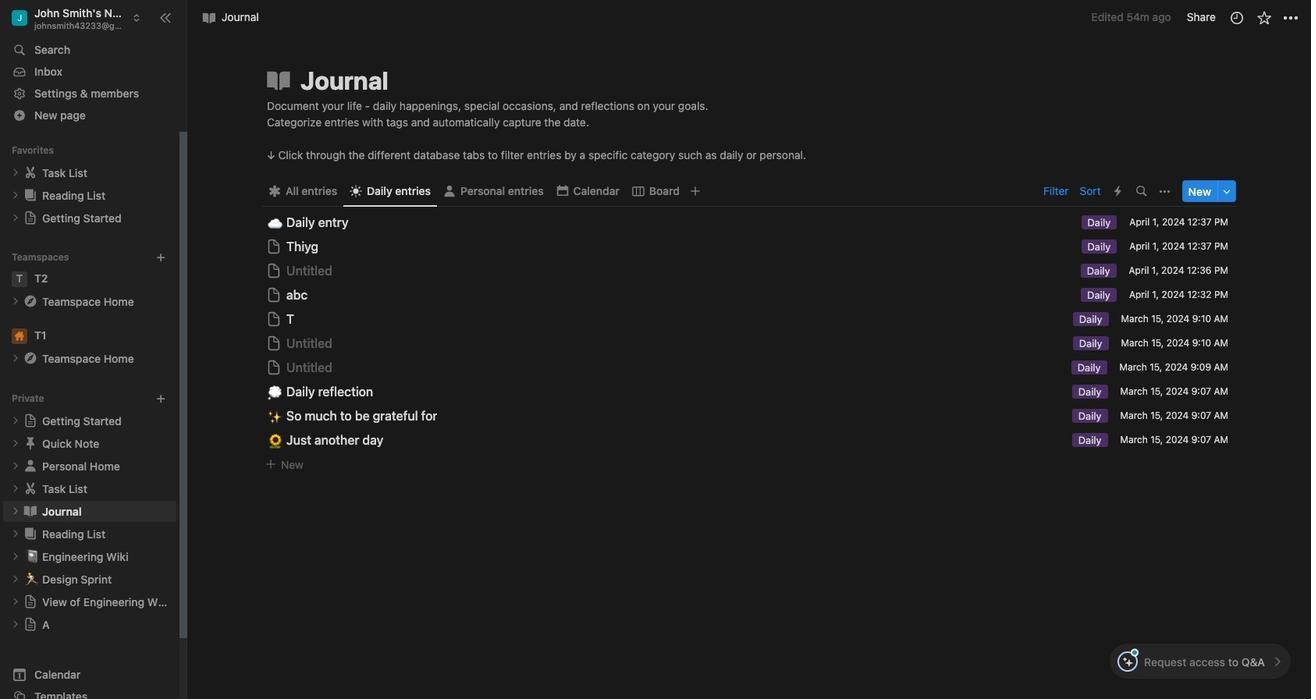 Task type: locate. For each thing, give the bounding box(es) containing it.
favorite image
[[1256, 10, 1272, 25]]

💭 image
[[268, 382, 283, 402]]

6 open image from the top
[[11, 529, 20, 539]]

new teamspace image
[[155, 252, 166, 263]]

1 open image from the top
[[11, 191, 20, 200]]

tab list
[[262, 176, 1039, 207]]

change page icon image
[[265, 66, 293, 94], [23, 165, 38, 180], [23, 188, 38, 203], [23, 211, 37, 225], [23, 294, 38, 309], [23, 351, 38, 366], [23, 414, 37, 428], [23, 436, 38, 451], [23, 458, 38, 474], [23, 481, 38, 497], [23, 504, 38, 519], [23, 526, 38, 542], [23, 595, 37, 609], [23, 618, 37, 632]]

8 open image from the top
[[11, 597, 20, 607]]

create and view automations image
[[1115, 186, 1122, 197]]

5 open image from the top
[[11, 461, 20, 471]]

2 open image from the top
[[11, 213, 20, 223]]

6 open image from the top
[[11, 575, 20, 584]]

open image
[[11, 168, 20, 177], [11, 213, 20, 223], [11, 297, 20, 306], [11, 416, 20, 426], [11, 461, 20, 471], [11, 575, 20, 584], [11, 620, 20, 629]]

5 open image from the top
[[11, 507, 20, 516]]

tab
[[262, 181, 343, 202], [343, 181, 437, 202], [626, 181, 686, 202]]

t image
[[12, 271, 27, 287]]

open image
[[11, 191, 20, 200], [11, 354, 20, 363], [11, 439, 20, 448], [11, 484, 20, 493], [11, 507, 20, 516], [11, 529, 20, 539], [11, 552, 20, 561], [11, 597, 20, 607]]

2 open image from the top
[[11, 354, 20, 363]]

1 tab from the left
[[262, 181, 343, 202]]

✨ image
[[268, 406, 283, 426]]

close sidebar image
[[159, 11, 172, 24]]

4 open image from the top
[[11, 416, 20, 426]]

7 open image from the top
[[11, 552, 20, 561]]

3 tab from the left
[[626, 181, 686, 202]]



Task type: describe. For each thing, give the bounding box(es) containing it.
1 open image from the top
[[11, 168, 20, 177]]

updates image
[[1229, 10, 1244, 25]]

3 open image from the top
[[11, 297, 20, 306]]

2 tab from the left
[[343, 181, 437, 202]]

4 open image from the top
[[11, 484, 20, 493]]

📓 image
[[25, 547, 39, 565]]

☁️ image
[[268, 213, 283, 232]]

add a page image
[[155, 393, 166, 404]]

7 open image from the top
[[11, 620, 20, 629]]

3 open image from the top
[[11, 439, 20, 448]]

🏃 image
[[25, 570, 39, 588]]

🌻 image
[[268, 431, 283, 450]]



Task type: vqa. For each thing, say whether or not it's contained in the screenshot.
✨ icon
yes



